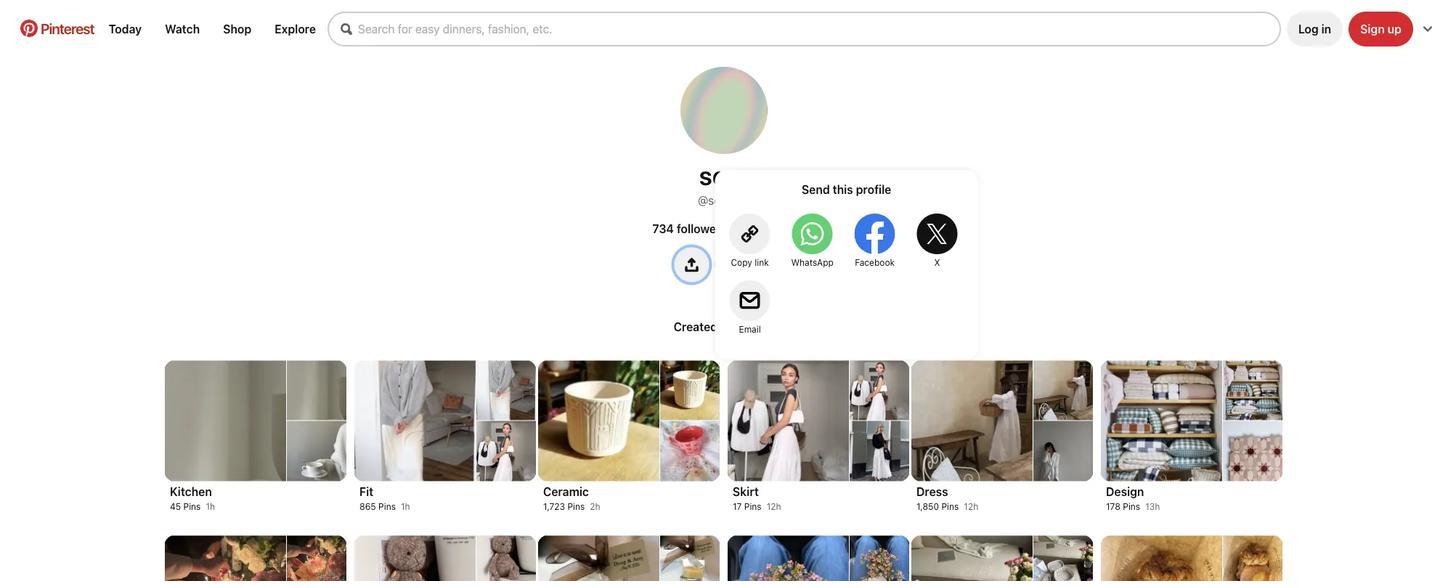 Task type: vqa. For each thing, say whether or not it's contained in the screenshot.
8
yes



Task type: locate. For each thing, give the bounding box(es) containing it.
2 bag image from the left
[[1033, 536, 1093, 581]]

1h right 865
[[401, 501, 410, 512]]

2 1h from the left
[[401, 501, 410, 512]]

dress 1,850 pins 12h
[[917, 485, 978, 512]]

pins for kitchen
[[183, 501, 201, 512]]

pins for skirt
[[744, 501, 762, 512]]

whatsapp
[[791, 257, 834, 267]]

5 pins from the left
[[942, 501, 959, 512]]

pins inside skirt 17 pins 12h
[[744, 501, 762, 512]]

12h right 17
[[767, 501, 781, 512]]

@sem_g_
[[698, 194, 750, 207]]

12h right '1,850'
[[964, 501, 978, 512]]

copy link
[[731, 257, 769, 267]]

1 12h from the left
[[767, 501, 781, 512]]

1 pins from the left
[[183, 501, 201, 512]]

link
[[755, 257, 769, 267]]

kitchen image
[[165, 361, 286, 481], [287, 361, 346, 420], [287, 421, 346, 481]]

follow
[[727, 258, 762, 272]]

pins down the kitchen
[[183, 501, 201, 512]]

1 horizontal spatial 12h
[[964, 501, 978, 512]]

x
[[934, 257, 940, 267]]

pins inside ceramic 1,723 pins 2h
[[568, 501, 585, 512]]

1 baby image from the left
[[354, 536, 476, 581]]

copy
[[731, 257, 752, 267]]

explore
[[275, 22, 316, 36]]

bag image
[[911, 536, 1033, 581], [1033, 536, 1093, 581]]

list
[[73, 351, 1375, 581]]

1 horizontal spatial desert image
[[1223, 536, 1283, 581]]

pins right 17
[[744, 501, 762, 512]]

2 12h from the left
[[964, 501, 978, 512]]

explore link
[[269, 16, 322, 42]]

1 pants image from the left
[[728, 536, 849, 581]]

1 1h from the left
[[206, 501, 215, 512]]

fit
[[360, 485, 373, 499]]

desert image
[[1101, 536, 1222, 581], [1223, 536, 1283, 581]]

2h
[[590, 501, 600, 512]]

pinterest link
[[12, 19, 103, 37]]

pins down the design
[[1123, 501, 1140, 512]]

pins inside fit 865 pins 1h
[[378, 501, 396, 512]]

facebook
[[855, 257, 895, 267]]

pins right 865
[[378, 501, 396, 512]]

1 horizontal spatial 1h
[[401, 501, 410, 512]]

search image
[[341, 23, 352, 35]]

today link
[[103, 16, 148, 42]]

2 pins from the left
[[378, 501, 396, 512]]

2 gift image from the left
[[660, 536, 720, 581]]

log in button
[[1287, 12, 1343, 46]]

6 pins from the left
[[1123, 501, 1140, 512]]

1 horizontal spatial cake image
[[287, 536, 346, 581]]

1 horizontal spatial baby image
[[476, 536, 536, 581]]

8
[[735, 222, 743, 236]]

design image
[[1101, 361, 1222, 481], [1223, 361, 1283, 420], [1223, 421, 1283, 481]]

1h inside kitchen 45 pins 1h
[[206, 501, 215, 512]]

2 cake image from the left
[[287, 536, 346, 581]]

0 horizontal spatial baby image
[[354, 536, 476, 581]]

dress image
[[911, 361, 1033, 481], [1033, 361, 1093, 420], [1033, 421, 1093, 481]]

up
[[1388, 22, 1402, 36]]

1 horizontal spatial bag image
[[1033, 536, 1093, 581]]

12h inside the dress 1,850 pins 12h
[[964, 501, 978, 512]]

gift image
[[538, 536, 659, 581], [660, 536, 720, 581]]

this
[[833, 182, 853, 196]]

1h inside fit 865 pins 1h
[[401, 501, 410, 512]]

12h inside skirt 17 pins 12h
[[767, 501, 781, 512]]

12h
[[767, 501, 781, 512], [964, 501, 978, 512]]

baby image
[[354, 536, 476, 581], [476, 536, 536, 581]]

3 pins from the left
[[568, 501, 585, 512]]

kitchen 45 pins 1h
[[170, 485, 215, 512]]

skirt image
[[728, 361, 849, 481], [850, 361, 909, 420], [850, 421, 909, 481]]

0 horizontal spatial 1h
[[206, 501, 215, 512]]

pins inside the dress 1,850 pins 12h
[[942, 501, 959, 512]]

0 horizontal spatial gift image
[[538, 536, 659, 581]]

4 pins from the left
[[744, 501, 762, 512]]

pins inside "design 178 pins 13h"
[[1123, 501, 1140, 512]]

pins
[[183, 501, 201, 512], [378, 501, 396, 512], [568, 501, 585, 512], [744, 501, 762, 512], [942, 501, 959, 512], [1123, 501, 1140, 512]]

Search text field
[[358, 22, 1280, 36]]

1 gift image from the left
[[538, 536, 659, 581]]

0 horizontal spatial 12h
[[767, 501, 781, 512]]

1 horizontal spatial gift image
[[660, 536, 720, 581]]

list containing kitchen
[[73, 351, 1375, 581]]

1 cake image from the left
[[165, 536, 286, 581]]

0 horizontal spatial pants image
[[728, 536, 849, 581]]

pins inside kitchen 45 pins 1h
[[183, 501, 201, 512]]

created link
[[668, 314, 723, 340]]

1 horizontal spatial pants image
[[850, 536, 909, 581]]

follow button
[[715, 247, 774, 282]]

1h down the kitchen
[[206, 501, 215, 512]]

0 horizontal spatial bag image
[[911, 536, 1033, 581]]

0 horizontal spatial desert image
[[1101, 536, 1222, 581]]

pants image
[[728, 536, 849, 581], [850, 536, 909, 581]]

pins down ceramic
[[568, 501, 585, 512]]

ceramic image
[[538, 361, 659, 481], [660, 361, 720, 420], [660, 421, 720, 481]]

fit image
[[354, 361, 476, 481], [476, 361, 536, 420], [476, 421, 536, 481]]

pins right '1,850'
[[942, 501, 959, 512]]

@sem_g_ button
[[698, 189, 750, 220]]

865
[[360, 501, 376, 512]]

in
[[1322, 22, 1331, 36]]

cake image
[[165, 536, 286, 581], [287, 536, 346, 581]]

kitchen
[[170, 485, 212, 499]]

1h
[[206, 501, 215, 512], [401, 501, 410, 512]]

0 horizontal spatial cake image
[[165, 536, 286, 581]]



Task type: describe. For each thing, give the bounding box(es) containing it.
sem @sem_g_
[[698, 160, 750, 207]]

send this profile
[[802, 182, 891, 196]]

pins for design
[[1123, 501, 1140, 512]]

user avatar image
[[681, 67, 768, 154]]

sign up button
[[1349, 12, 1413, 46]]

followers
[[677, 222, 727, 236]]

shop link
[[217, 16, 257, 42]]

saved
[[741, 320, 774, 334]]

13h
[[1145, 501, 1160, 512]]

1h for fit
[[401, 501, 410, 512]]

today
[[109, 22, 142, 36]]

17
[[733, 501, 742, 512]]

pinterest image
[[20, 19, 38, 37]]

2 pants image from the left
[[850, 536, 909, 581]]

skirt
[[733, 485, 759, 499]]

2 desert image from the left
[[1223, 536, 1283, 581]]

734
[[652, 222, 674, 236]]

shop
[[223, 22, 251, 36]]

log in
[[1298, 22, 1331, 36]]

log
[[1298, 22, 1319, 36]]

1 desert image from the left
[[1101, 536, 1222, 581]]

·
[[730, 223, 733, 235]]

12h for skirt
[[767, 501, 781, 512]]

pins for dress
[[942, 501, 959, 512]]

pinterest
[[41, 20, 94, 37]]

pins for ceramic
[[568, 501, 585, 512]]

sign
[[1360, 22, 1385, 36]]

1,850
[[917, 501, 939, 512]]

734 followers · 8 following
[[652, 222, 796, 236]]

fit 865 pins 1h
[[360, 485, 410, 512]]

12h for dress
[[964, 501, 978, 512]]

watch
[[165, 22, 200, 36]]

send
[[802, 182, 830, 196]]

ceramic
[[543, 485, 589, 499]]

saved link
[[735, 314, 780, 340]]

sign up
[[1360, 22, 1402, 36]]

following
[[746, 222, 796, 236]]

profile
[[856, 182, 891, 196]]

created
[[674, 320, 718, 334]]

sem
[[699, 160, 749, 191]]

pinterest button
[[12, 19, 103, 39]]

pins for fit
[[378, 501, 396, 512]]

dress
[[917, 485, 948, 499]]

178
[[1106, 501, 1121, 512]]

1,723
[[543, 501, 565, 512]]

design
[[1106, 485, 1144, 499]]

watch link
[[159, 16, 206, 42]]

ceramic 1,723 pins 2h
[[543, 485, 600, 512]]

skirt 17 pins 12h
[[733, 485, 781, 512]]

45
[[170, 501, 181, 512]]

1 bag image from the left
[[911, 536, 1033, 581]]

sem button
[[699, 160, 749, 191]]

design 178 pins 13h
[[1106, 485, 1160, 512]]

1h for kitchen
[[206, 501, 215, 512]]

email
[[739, 324, 761, 334]]

2 baby image from the left
[[476, 536, 536, 581]]



